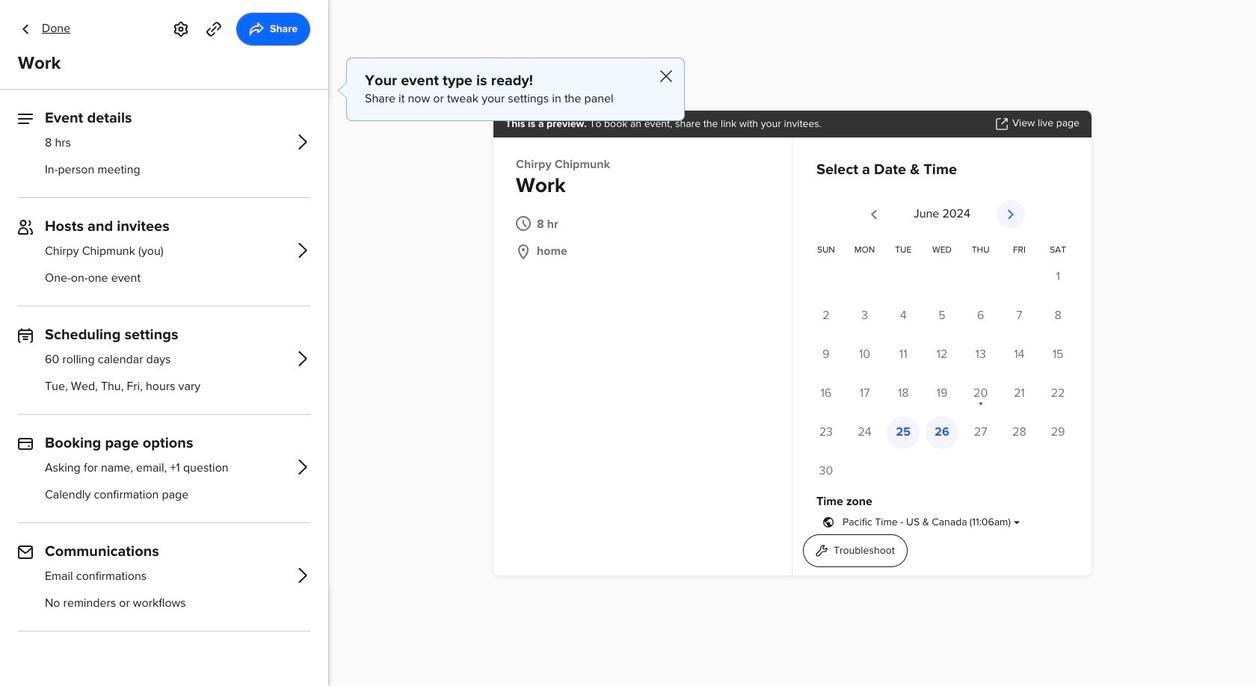 Task type: vqa. For each thing, say whether or not it's contained in the screenshot.
search box
no



Task type: describe. For each thing, give the bounding box(es) containing it.
set up the basics progress progress bar
[[1069, 646, 1114, 653]]

open in new window image
[[996, 118, 1008, 130]]



Task type: locate. For each thing, give the bounding box(es) containing it.
select a day element
[[807, 240, 1078, 494]]

calendly image
[[42, 18, 115, 39]]

cell
[[1039, 261, 1078, 294], [807, 300, 846, 333], [846, 300, 884, 333], [884, 300, 923, 333], [923, 300, 962, 333], [962, 300, 1000, 333], [1000, 300, 1039, 333], [1039, 300, 1078, 333], [807, 339, 846, 372], [846, 339, 884, 372], [884, 339, 923, 372], [923, 339, 962, 372], [962, 339, 1000, 372], [1000, 339, 1039, 372], [1039, 339, 1078, 372], [807, 378, 846, 411], [846, 378, 884, 411], [884, 378, 923, 411], [923, 378, 962, 411], [962, 378, 1000, 411], [1000, 378, 1039, 411], [1039, 378, 1078, 411], [807, 416, 846, 449], [846, 416, 884, 449], [884, 416, 923, 449], [923, 416, 962, 449], [962, 416, 1000, 449], [1000, 416, 1039, 449], [1039, 416, 1078, 449], [807, 455, 846, 488]]

main navigation element
[[0, 0, 194, 687]]



